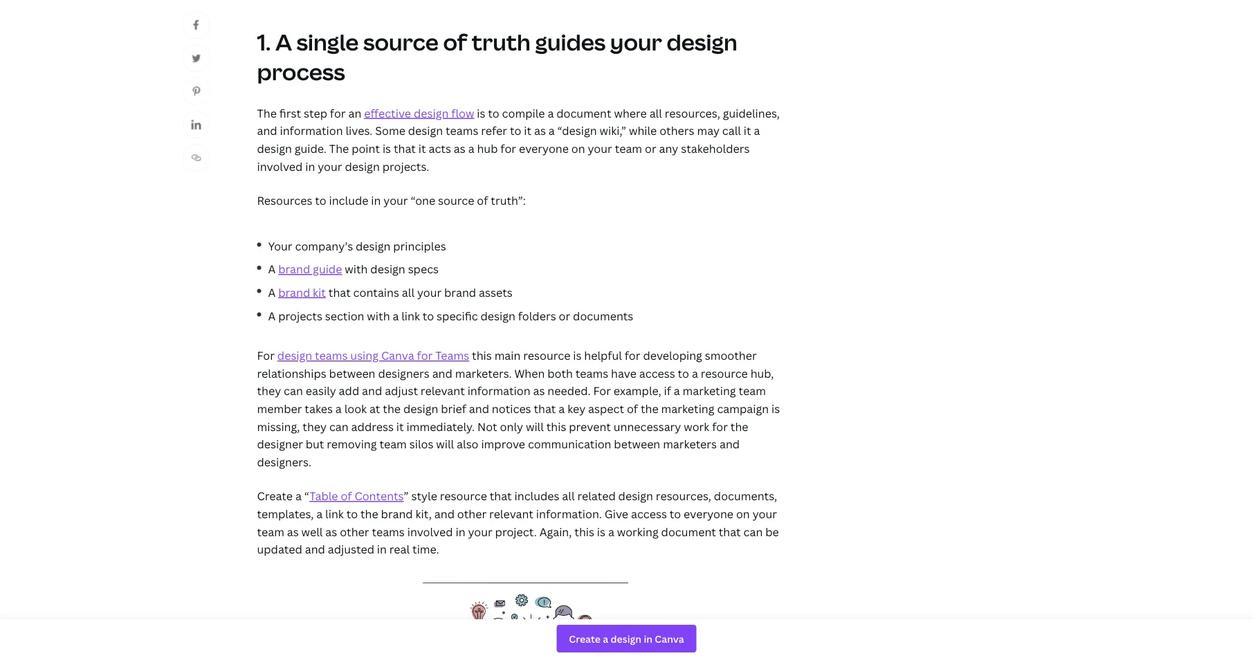 Task type: vqa. For each thing, say whether or not it's contained in the screenshot.
the middle this
yes



Task type: locate. For each thing, give the bounding box(es) containing it.
of left truth
[[443, 27, 467, 57]]

0 vertical spatial the
[[257, 106, 277, 121]]

of right table
[[341, 489, 352, 504]]

1 vertical spatial information
[[468, 384, 531, 398]]

the
[[257, 106, 277, 121], [329, 141, 349, 156]]

resource
[[524, 348, 571, 363], [701, 366, 748, 381], [440, 489, 487, 504]]

0 vertical spatial with
[[345, 262, 368, 277]]

will down the immediately.
[[436, 437, 454, 452]]

1 vertical spatial between
[[614, 437, 661, 452]]

time.
[[413, 542, 439, 557]]

document up "design
[[557, 106, 612, 121]]

and down teams
[[432, 366, 453, 381]]

0 horizontal spatial information
[[280, 123, 343, 138]]

1 vertical spatial everyone
[[684, 507, 734, 521]]

1 vertical spatial relevant
[[489, 507, 534, 521]]

relevant
[[421, 384, 465, 398], [489, 507, 534, 521]]

with down the contains
[[367, 308, 390, 323]]

but
[[306, 437, 324, 452]]

with
[[345, 262, 368, 277], [367, 308, 390, 323]]

teams inside " style resource that includes all related design resources, documents, templates, a link to the brand kit, and other relevant information. give access to everyone on your team as well as other teams involved in your project. again, this is a working document that can be updated and adjusted in real time.
[[372, 524, 405, 539]]

to down table of contents link
[[347, 507, 358, 521]]

needed.
[[548, 384, 591, 398]]

kit,
[[416, 507, 432, 521]]

0 vertical spatial information
[[280, 123, 343, 138]]

is down give
[[597, 524, 606, 539]]

as
[[534, 123, 546, 138], [454, 141, 466, 156], [533, 384, 545, 398], [287, 524, 299, 539], [326, 524, 337, 539]]

a right if
[[674, 384, 680, 398]]

0 horizontal spatial all
[[402, 285, 415, 300]]

will
[[526, 419, 544, 434], [436, 437, 454, 452]]

access inside this main resource is helpful for developing smoother relationships between designers and marketers. when both teams have access to a resource hub, they can easily add and adjust relevant information as needed. for example, if a marketing team member takes a look at the design brief and notices that a key aspect of the marketing campaign is missing, they can address it immediately. not only will this prevent unnecessary work for the designer but removing team silos will also improve communication between marketers and designers.
[[639, 366, 675, 381]]

a for a brand guide with design specs
[[268, 262, 276, 277]]

0 horizontal spatial document
[[557, 106, 612, 121]]

while
[[629, 123, 657, 138]]

involved up time.
[[408, 524, 453, 539]]

and down well
[[305, 542, 325, 557]]

resources, down marketers
[[656, 489, 712, 504]]

your left "one
[[384, 193, 408, 208]]

this up marketers. at bottom left
[[472, 348, 492, 363]]

a right 1.
[[275, 27, 292, 57]]

campaign
[[717, 401, 769, 416]]

0 horizontal spatial link
[[325, 507, 344, 521]]

a left brand kit link
[[268, 285, 276, 300]]

that up 'projects.' at the left of page
[[394, 141, 416, 156]]

2 vertical spatial this
[[575, 524, 595, 539]]

1 vertical spatial other
[[340, 524, 369, 539]]

a brand kit that contains all your brand assets
[[268, 285, 513, 300]]

1 horizontal spatial relevant
[[489, 507, 534, 521]]

effective design flow link
[[364, 106, 474, 121]]

can
[[284, 384, 303, 398], [329, 419, 349, 434], [744, 524, 763, 539]]

in right include
[[371, 193, 381, 208]]

between up add
[[329, 366, 376, 381]]

a left "
[[296, 489, 302, 504]]

0 vertical spatial involved
[[257, 159, 303, 174]]

1 horizontal spatial this
[[547, 419, 567, 434]]

0 horizontal spatial between
[[329, 366, 376, 381]]

as down when
[[533, 384, 545, 398]]

and up not
[[469, 401, 489, 416]]

for inside "is to compile a document where all resources, guidelines, and information lives. some design teams refer to it as a "design wiki," while others may call it a design guide. the point is that it acts as a hub for everyone on your team or any stakeholders involved in your design projects."
[[501, 141, 516, 156]]

your
[[268, 239, 293, 253]]

resource for be
[[440, 489, 487, 504]]

1 vertical spatial will
[[436, 437, 454, 452]]

compile
[[502, 106, 545, 121]]

it inside this main resource is helpful for developing smoother relationships between designers and marketers. when both teams have access to a resource hub, they can easily add and adjust relevant information as needed. for example, if a marketing team member takes a look at the design brief and notices that a key aspect of the marketing campaign is missing, they can address it immediately. not only will this prevent unnecessary work for the designer but removing team silos will also improve communication between marketers and designers.
[[397, 419, 404, 434]]

0 vertical spatial resource
[[524, 348, 571, 363]]

link down create a " table of contents
[[325, 507, 344, 521]]

designers.
[[257, 454, 311, 469]]

this
[[472, 348, 492, 363], [547, 419, 567, 434], [575, 524, 595, 539]]

teams down flow
[[446, 123, 479, 138]]

for left an
[[330, 106, 346, 121]]

all up the while
[[650, 106, 662, 121]]

source
[[363, 27, 439, 57], [438, 193, 474, 208]]

0 vertical spatial source
[[363, 27, 439, 57]]

it left acts
[[419, 141, 426, 156]]

using
[[351, 348, 379, 363]]

0 horizontal spatial relevant
[[421, 384, 465, 398]]

link inside " style resource that includes all related design resources, documents, templates, a link to the brand kit, and other relevant information. give access to everyone on your team as well as other teams involved in your project. again, this is a working document that can be updated and adjusted in real time.
[[325, 507, 344, 521]]

a down give
[[608, 524, 615, 539]]

your down wiki,"
[[588, 141, 613, 156]]

resource inside " style resource that includes all related design resources, documents, templates, a link to the brand kit, and other relevant information. give access to everyone on your team as well as other teams involved in your project. again, this is a working document that can be updated and adjusted in real time.
[[440, 489, 487, 504]]

resources
[[257, 193, 312, 208]]

to left include
[[315, 193, 326, 208]]

1 vertical spatial the
[[329, 141, 349, 156]]

0 horizontal spatial involved
[[257, 159, 303, 174]]

teams up real at the bottom of page
[[372, 524, 405, 539]]

they up but
[[303, 419, 327, 434]]

smoother
[[705, 348, 757, 363]]

for up have
[[625, 348, 641, 363]]

it
[[524, 123, 532, 138], [744, 123, 752, 138], [419, 141, 426, 156], [397, 419, 404, 434]]

key
[[568, 401, 586, 416]]

for design teams using canva for teams
[[257, 348, 469, 363]]

source inside 1. a single source of truth guides your design process
[[363, 27, 439, 57]]

developing
[[643, 348, 703, 363]]

0 vertical spatial link
[[402, 308, 420, 323]]

1 horizontal spatial information
[[468, 384, 531, 398]]

0 vertical spatial or
[[645, 141, 657, 156]]

for up aspect
[[594, 384, 611, 398]]

access up if
[[639, 366, 675, 381]]

information up 'notices'
[[468, 384, 531, 398]]

1 horizontal spatial on
[[737, 507, 750, 521]]

as inside this main resource is helpful for developing smoother relationships between designers and marketers. when both teams have access to a resource hub, they can easily add and adjust relevant information as needed. for example, if a marketing team member takes a look at the design brief and notices that a key aspect of the marketing campaign is missing, they can address it immediately. not only will this prevent unnecessary work for the designer but removing team silos will also improve communication between marketers and designers.
[[533, 384, 545, 398]]

single
[[297, 27, 359, 57]]

0 vertical spatial between
[[329, 366, 376, 381]]

0 horizontal spatial or
[[559, 308, 571, 323]]

0 horizontal spatial on
[[572, 141, 585, 156]]

this up 'communication'
[[547, 419, 567, 434]]

resource right style
[[440, 489, 487, 504]]

brand up projects
[[278, 285, 310, 300]]

guide
[[313, 262, 342, 277]]

on down the documents,
[[737, 507, 750, 521]]

or inside "is to compile a document where all resources, guidelines, and information lives. some design teams refer to it as a "design wiki," while others may call it a design guide. the point is that it acts as a hub for everyone on your team or any stakeholders involved in your design projects."
[[645, 141, 657, 156]]

0 vertical spatial on
[[572, 141, 585, 156]]

for right work
[[712, 419, 728, 434]]

1 vertical spatial document
[[661, 524, 716, 539]]

link down a brand kit that contains all your brand assets
[[402, 308, 420, 323]]

1 vertical spatial involved
[[408, 524, 453, 539]]

refer
[[481, 123, 507, 138]]

can down relationships
[[284, 384, 303, 398]]

this down information.
[[575, 524, 595, 539]]

1 vertical spatial resources,
[[656, 489, 712, 504]]

all up information.
[[562, 489, 575, 504]]

guidelines,
[[723, 106, 780, 121]]

2 horizontal spatial can
[[744, 524, 763, 539]]

a for a projects section with a link to specific design folders or documents
[[268, 308, 276, 323]]

0 vertical spatial this
[[472, 348, 492, 363]]

they
[[257, 384, 281, 398], [303, 419, 327, 434]]

work
[[684, 419, 710, 434]]

at
[[370, 401, 380, 416]]

the right at
[[383, 401, 401, 416]]

document right 'working'
[[661, 524, 716, 539]]

the left first
[[257, 106, 277, 121]]

brand inside " style resource that includes all related design resources, documents, templates, a link to the brand kit, and other relevant information. give access to everyone on your team as well as other teams involved in your project. again, this is a working document that can be updated and adjusted in real time.
[[381, 507, 413, 521]]

2 vertical spatial can
[[744, 524, 763, 539]]

in down "guide."
[[305, 159, 315, 174]]

2 horizontal spatial all
[[650, 106, 662, 121]]

adjusted
[[328, 542, 374, 557]]

design inside " style resource that includes all related design resources, documents, templates, a link to the brand kit, and other relevant information. give access to everyone on your team as well as other teams involved in your project. again, this is a working document that can be updated and adjusted in real time.
[[619, 489, 653, 504]]

0 vertical spatial they
[[257, 384, 281, 398]]

related
[[578, 489, 616, 504]]

design teams using canva for teams link
[[277, 348, 469, 363]]

table of contents link
[[310, 489, 404, 504]]

of
[[443, 27, 467, 57], [477, 193, 488, 208], [627, 401, 638, 416], [341, 489, 352, 504]]

call
[[723, 123, 741, 138]]

1 horizontal spatial other
[[457, 507, 487, 521]]

the down campaign
[[731, 419, 749, 434]]

to down developing
[[678, 366, 689, 381]]

and inside "is to compile a document where all resources, guidelines, and information lives. some design teams refer to it as a "design wiki," while others may call it a design guide. the point is that it acts as a hub for everyone on your team or any stakeholders involved in your design projects."
[[257, 123, 277, 138]]

1 vertical spatial link
[[325, 507, 344, 521]]

resource for brief
[[524, 348, 571, 363]]

0 vertical spatial all
[[650, 106, 662, 121]]

of down example,
[[627, 401, 638, 416]]

1 horizontal spatial the
[[329, 141, 349, 156]]

access inside " style resource that includes all related design resources, documents, templates, a link to the brand kit, and other relevant information. give access to everyone on your team as well as other teams involved in your project. again, this is a working document that can be updated and adjusted in real time.
[[631, 507, 667, 521]]

access up 'working'
[[631, 507, 667, 521]]

all inside " style resource that includes all related design resources, documents, templates, a link to the brand kit, and other relevant information. give access to everyone on your team as well as other teams involved in your project. again, this is a working document that can be updated and adjusted in real time.
[[562, 489, 575, 504]]

projects
[[278, 308, 322, 323]]

"one
[[411, 193, 436, 208]]

well
[[302, 524, 323, 539]]

involved
[[257, 159, 303, 174], [408, 524, 453, 539]]

that
[[394, 141, 416, 156], [329, 285, 351, 300], [534, 401, 556, 416], [490, 489, 512, 504], [719, 524, 741, 539]]

other
[[457, 507, 487, 521], [340, 524, 369, 539]]

0 vertical spatial resources,
[[665, 106, 720, 121]]

0 horizontal spatial other
[[340, 524, 369, 539]]

it right address
[[397, 419, 404, 434]]

brand guide link
[[278, 262, 342, 277]]

0 horizontal spatial they
[[257, 384, 281, 398]]

2 horizontal spatial this
[[575, 524, 595, 539]]

brand down "
[[381, 507, 413, 521]]

resource down the smoother
[[701, 366, 748, 381]]

0 vertical spatial document
[[557, 106, 612, 121]]

and
[[257, 123, 277, 138], [432, 366, 453, 381], [362, 384, 382, 398], [469, 401, 489, 416], [720, 437, 740, 452], [435, 507, 455, 521], [305, 542, 325, 557]]

0 horizontal spatial everyone
[[519, 141, 569, 156]]

teams down the helpful
[[576, 366, 609, 381]]

1 horizontal spatial all
[[562, 489, 575, 504]]

to up refer
[[488, 106, 500, 121]]

canva
[[381, 348, 414, 363]]

0 vertical spatial access
[[639, 366, 675, 381]]

2 vertical spatial resource
[[440, 489, 487, 504]]

everyone inside " style resource that includes all related design resources, documents, templates, a link to the brand kit, and other relevant information. give access to everyone on your team as well as other teams involved in your project. again, this is a working document that can be updated and adjusted in real time.
[[684, 507, 734, 521]]

0 vertical spatial other
[[457, 507, 487, 521]]

to down compile
[[510, 123, 522, 138]]

other right kit,
[[457, 507, 487, 521]]

a
[[275, 27, 292, 57], [268, 262, 276, 277], [268, 285, 276, 300], [268, 308, 276, 323]]

1 horizontal spatial for
[[594, 384, 611, 398]]

everyone down "design
[[519, 141, 569, 156]]

missing,
[[257, 419, 300, 434]]

a down developing
[[692, 366, 698, 381]]

for up relationships
[[257, 348, 275, 363]]

team down the while
[[615, 141, 642, 156]]

1 vertical spatial resource
[[701, 366, 748, 381]]

1 horizontal spatial resource
[[524, 348, 571, 363]]

resources, inside " style resource that includes all related design resources, documents, templates, a link to the brand kit, and other relevant information. give access to everyone on your team as well as other teams involved in your project. again, this is a working document that can be updated and adjusted in real time.
[[656, 489, 712, 504]]

1 vertical spatial marketing
[[661, 401, 715, 416]]

only
[[500, 419, 523, 434]]

access
[[639, 366, 675, 381], [631, 507, 667, 521]]

1 vertical spatial all
[[402, 285, 415, 300]]

with down your company's design principles
[[345, 262, 368, 277]]

in left real at the bottom of page
[[377, 542, 387, 557]]

0 vertical spatial for
[[257, 348, 275, 363]]

1 horizontal spatial involved
[[408, 524, 453, 539]]

projects.
[[383, 159, 429, 174]]

team
[[615, 141, 642, 156], [739, 384, 766, 398], [380, 437, 407, 452], [257, 524, 284, 539]]

between down the unnecessary
[[614, 437, 661, 452]]

1 horizontal spatial document
[[661, 524, 716, 539]]

a left projects
[[268, 308, 276, 323]]

relevant up project.
[[489, 507, 534, 521]]

1 vertical spatial with
[[367, 308, 390, 323]]

is to compile a document where all resources, guidelines, and information lives. some design teams refer to it as a "design wiki," while others may call it a design guide. the point is that it acts as a hub for everyone on your team or any stakeholders involved in your design projects.
[[257, 106, 780, 174]]

team up 'updated'
[[257, 524, 284, 539]]

everyone
[[519, 141, 569, 156], [684, 507, 734, 521]]

relevant up brief
[[421, 384, 465, 398]]

is
[[477, 106, 486, 121], [383, 141, 391, 156], [573, 348, 582, 363], [772, 401, 780, 416], [597, 524, 606, 539]]

0 horizontal spatial can
[[284, 384, 303, 398]]

the inside " style resource that includes all related design resources, documents, templates, a link to the brand kit, and other relevant information. give access to everyone on your team as well as other teams involved in your project. again, this is a working document that can be updated and adjusted in real time.
[[361, 507, 378, 521]]

on
[[572, 141, 585, 156], [737, 507, 750, 521]]

can up removing
[[329, 419, 349, 434]]

in
[[305, 159, 315, 174], [371, 193, 381, 208], [456, 524, 466, 539], [377, 542, 387, 557]]

process
[[257, 57, 345, 87]]

first
[[280, 106, 301, 121]]

2 vertical spatial all
[[562, 489, 575, 504]]

designer
[[257, 437, 303, 452]]

marketing
[[683, 384, 736, 398], [661, 401, 715, 416]]

also
[[457, 437, 479, 452]]

have
[[611, 366, 637, 381]]

where
[[614, 106, 647, 121]]

on inside "is to compile a document where all resources, guidelines, and information lives. some design teams refer to it as a "design wiki," while others may call it a design guide. the point is that it acts as a hub for everyone on your team or any stakeholders involved in your design projects."
[[572, 141, 585, 156]]

information up "guide."
[[280, 123, 343, 138]]

will right only
[[526, 419, 544, 434]]

resources, up others
[[665, 106, 720, 121]]

a down your
[[268, 262, 276, 277]]

0 vertical spatial will
[[526, 419, 544, 434]]

0 vertical spatial relevant
[[421, 384, 465, 398]]

teams inside "is to compile a document where all resources, guidelines, and information lives. some design teams refer to it as a "design wiki," while others may call it a design guide. the point is that it acts as a hub for everyone on your team or any stakeholders involved in your design projects."
[[446, 123, 479, 138]]

main
[[495, 348, 521, 363]]

both
[[548, 366, 573, 381]]

your down "guide."
[[318, 159, 342, 174]]

1 vertical spatial for
[[594, 384, 611, 398]]

1 vertical spatial or
[[559, 308, 571, 323]]

0 vertical spatial can
[[284, 384, 303, 398]]

1 vertical spatial access
[[631, 507, 667, 521]]

1 vertical spatial on
[[737, 507, 750, 521]]

resources,
[[665, 106, 720, 121], [656, 489, 712, 504]]

0 horizontal spatial resource
[[440, 489, 487, 504]]

document inside " style resource that includes all related design resources, documents, templates, a link to the brand kit, and other relevant information. give access to everyone on your team as well as other teams involved in your project. again, this is a working document that can be updated and adjusted in real time.
[[661, 524, 716, 539]]

1 vertical spatial this
[[547, 419, 567, 434]]

for
[[257, 348, 275, 363], [594, 384, 611, 398]]

all down the specs
[[402, 285, 415, 300]]

1 horizontal spatial or
[[645, 141, 657, 156]]

0 vertical spatial everyone
[[519, 141, 569, 156]]

1 horizontal spatial they
[[303, 419, 327, 434]]

with for a
[[367, 308, 390, 323]]

0 horizontal spatial for
[[257, 348, 275, 363]]

between
[[329, 366, 376, 381], [614, 437, 661, 452]]

1 vertical spatial can
[[329, 419, 349, 434]]

1 horizontal spatial everyone
[[684, 507, 734, 521]]

add
[[339, 384, 359, 398]]



Task type: describe. For each thing, give the bounding box(es) containing it.
with for design
[[345, 262, 368, 277]]

of inside 1. a single source of truth guides your design process
[[443, 27, 467, 57]]

a down a brand kit that contains all your brand assets
[[393, 308, 399, 323]]

the inside "is to compile a document where all resources, guidelines, and information lives. some design teams refer to it as a "design wiki," while others may call it a design guide. the point is that it acts as a hub for everyone on your team or any stakeholders involved in your design projects."
[[329, 141, 349, 156]]

as right well
[[326, 524, 337, 539]]

adjust
[[385, 384, 418, 398]]

is down some
[[383, 141, 391, 156]]

as down templates,
[[287, 524, 299, 539]]

resources, inside "is to compile a document where all resources, guidelines, and information lives. some design teams refer to it as a "design wiki," while others may call it a design guide. the point is that it acts as a hub for everyone on your team or any stakeholders involved in your design projects."
[[665, 106, 720, 121]]

guides
[[535, 27, 606, 57]]

for inside this main resource is helpful for developing smoother relationships between designers and marketers. when both teams have access to a resource hub, they can easily add and adjust relevant information as needed. for example, if a marketing team member takes a look at the design brief and notices that a key aspect of the marketing campaign is missing, they can address it immediately. not only will this prevent unnecessary work for the designer but removing team silos will also improve communication between marketers and designers.
[[594, 384, 611, 398]]

design inside 1. a single source of truth guides your design process
[[667, 27, 738, 57]]

"
[[404, 489, 409, 504]]

a brand guide with design specs
[[268, 262, 439, 277]]

contents
[[355, 489, 404, 504]]

again,
[[540, 524, 572, 539]]

table
[[310, 489, 338, 504]]

design inside this main resource is helpful for developing smoother relationships between designers and marketers. when both teams have access to a resource hub, they can easily add and adjust relevant information as needed. for example, if a marketing team member takes a look at the design brief and notices that a key aspect of the marketing campaign is missing, they can address it immediately. not only will this prevent unnecessary work for the designer but removing team silos will also improve communication between marketers and designers.
[[404, 401, 438, 416]]

hub,
[[751, 366, 774, 381]]

a inside 1. a single source of truth guides your design process
[[275, 27, 292, 57]]

a down table
[[317, 507, 323, 521]]

document inside "is to compile a document where all resources, guidelines, and information lives. some design teams refer to it as a "design wiki," while others may call it a design guide. the point is that it acts as a hub for everyone on your team or any stakeholders involved in your design projects."
[[557, 106, 612, 121]]

immediately.
[[407, 419, 475, 434]]

stakeholders
[[681, 141, 750, 156]]

involved inside "is to compile a document where all resources, guidelines, and information lives. some design teams refer to it as a "design wiki," while others may call it a design guide. the point is that it acts as a hub for everyone on your team or any stakeholders involved in your design projects."
[[257, 159, 303, 174]]

a down guidelines,
[[754, 123, 760, 138]]

marketers
[[663, 437, 717, 452]]

relevant inside " style resource that includes all related design resources, documents, templates, a link to the brand kit, and other relevant information. give access to everyone on your team as well as other teams involved in your project. again, this is a working document that can be updated and adjusted in real time.
[[489, 507, 534, 521]]

takes
[[305, 401, 333, 416]]

company's
[[295, 239, 353, 253]]

style
[[412, 489, 437, 504]]

1 horizontal spatial will
[[526, 419, 544, 434]]

section
[[325, 308, 364, 323]]

information inside this main resource is helpful for developing smoother relationships between designers and marketers. when both teams have access to a resource hub, they can easily add and adjust relevant information as needed. for example, if a marketing team member takes a look at the design brief and notices that a key aspect of the marketing campaign is missing, they can address it immediately. not only will this prevent unnecessary work for the designer but removing team silos will also improve communication between marketers and designers.
[[468, 384, 531, 398]]

brand up specific on the top of page
[[444, 285, 476, 300]]

" style resource that includes all related design resources, documents, templates, a link to the brand kit, and other relevant information. give access to everyone on your team as well as other teams involved in your project. again, this is a working document that can be updated and adjusted in real time.
[[257, 489, 779, 557]]

it right call
[[744, 123, 752, 138]]

as right acts
[[454, 141, 466, 156]]

team down address
[[380, 437, 407, 452]]

the up the unnecessary
[[641, 401, 659, 416]]

to right give
[[670, 507, 681, 521]]

real
[[390, 542, 410, 557]]

easily
[[306, 384, 336, 398]]

is right campaign
[[772, 401, 780, 416]]

look
[[344, 401, 367, 416]]

and down campaign
[[720, 437, 740, 452]]

documents
[[573, 308, 634, 323]]

relationships
[[257, 366, 327, 381]]

unnecessary
[[614, 419, 681, 434]]

be
[[766, 524, 779, 539]]

your company's design principles
[[268, 239, 446, 253]]

improve
[[481, 437, 525, 452]]

teams left using
[[315, 348, 348, 363]]

a left the key
[[559, 401, 565, 416]]

of inside this main resource is helpful for developing smoother relationships between designers and marketers. when both teams have access to a resource hub, they can easily add and adjust relevant information as needed. for example, if a marketing team member takes a look at the design brief and notices that a key aspect of the marketing campaign is missing, they can address it immediately. not only will this prevent unnecessary work for the designer but removing team silos will also improve communication between marketers and designers.
[[627, 401, 638, 416]]

of left 'truth":'
[[477, 193, 488, 208]]

hub
[[477, 141, 498, 156]]

relevant inside this main resource is helpful for developing smoother relationships between designers and marketers. when both teams have access to a resource hub, they can easily add and adjust relevant information as needed. for example, if a marketing team member takes a look at the design brief and notices that a key aspect of the marketing campaign is missing, they can address it immediately. not only will this prevent unnecessary work for the designer but removing team silos will also improve communication between marketers and designers.
[[421, 384, 465, 398]]

wiki,"
[[600, 123, 627, 138]]

working
[[617, 524, 659, 539]]

is inside " style resource that includes all related design resources, documents, templates, a link to the brand kit, and other relevant information. give access to everyone on your team as well as other teams involved in your project. again, this is a working document that can be updated and adjusted in real time.
[[597, 524, 606, 539]]

truth":
[[491, 193, 526, 208]]

your down the specs
[[417, 285, 442, 300]]

removing
[[327, 437, 377, 452]]

is left the helpful
[[573, 348, 582, 363]]

project.
[[495, 524, 537, 539]]

step
[[304, 106, 327, 121]]

a right compile
[[548, 106, 554, 121]]

that down the documents,
[[719, 524, 741, 539]]

this inside " style resource that includes all related design resources, documents, templates, a link to the brand kit, and other relevant information. give access to everyone on your team as well as other teams involved in your project. again, this is a working document that can be updated and adjusted in real time.
[[575, 524, 595, 539]]

1 horizontal spatial between
[[614, 437, 661, 452]]

example,
[[614, 384, 662, 398]]

a left hub
[[468, 141, 475, 156]]

if
[[664, 384, 671, 398]]

flow
[[451, 106, 474, 121]]

prevent
[[569, 419, 611, 434]]

team up campaign
[[739, 384, 766, 398]]

to inside this main resource is helpful for developing smoother relationships between designers and marketers. when both teams have access to a resource hub, they can easily add and adjust relevant information as needed. for example, if a marketing team member takes a look at the design brief and notices that a key aspect of the marketing campaign is missing, they can address it immediately. not only will this prevent unnecessary work for the designer but removing team silos will also improve communication between marketers and designers.
[[678, 366, 689, 381]]

team inside " style resource that includes all related design resources, documents, templates, a link to the brand kit, and other relevant information. give access to everyone on your team as well as other teams involved in your project. again, this is a working document that can be updated and adjusted in real time.
[[257, 524, 284, 539]]

designers
[[378, 366, 430, 381]]

a for a brand kit that contains all your brand assets
[[268, 285, 276, 300]]

your inside 1. a single source of truth guides your design process
[[610, 27, 662, 57]]

address
[[351, 419, 394, 434]]

helpful
[[584, 348, 622, 363]]

"design
[[558, 123, 597, 138]]

information inside "is to compile a document where all resources, guidelines, and information lives. some design teams refer to it as a "design wiki," while others may call it a design guide. the point is that it acts as a hub for everyone on your team or any stakeholders involved in your design projects."
[[280, 123, 343, 138]]

templates,
[[257, 507, 314, 521]]

this main resource is helpful for developing smoother relationships between designers and marketers. when both teams have access to a resource hub, they can easily add and adjust relevant information as needed. for example, if a marketing team member takes a look at the design brief and notices that a key aspect of the marketing campaign is missing, they can address it immediately. not only will this prevent unnecessary work for the designer but removing team silos will also improve communication between marketers and designers.
[[257, 348, 780, 469]]

1 vertical spatial source
[[438, 193, 474, 208]]

1 vertical spatial they
[[303, 419, 327, 434]]

everyone inside "is to compile a document where all resources, guidelines, and information lives. some design teams refer to it as a "design wiki," while others may call it a design guide. the point is that it acts as a hub for everyone on your team or any stakeholders involved in your design projects."
[[519, 141, 569, 156]]

others
[[660, 123, 695, 138]]

that right kit
[[329, 285, 351, 300]]

to left specific on the top of page
[[423, 308, 434, 323]]

specs
[[408, 262, 439, 277]]

that inside "is to compile a document where all resources, guidelines, and information lives. some design teams refer to it as a "design wiki," while others may call it a design guide. the point is that it acts as a hub for everyone on your team or any stakeholders involved in your design projects."
[[394, 141, 416, 156]]

1.
[[257, 27, 271, 57]]

team inside "is to compile a document where all resources, guidelines, and information lives. some design teams refer to it as a "design wiki," while others may call it a design guide. the point is that it acts as a hub for everyone on your team or any stakeholders involved in your design projects."
[[615, 141, 642, 156]]

specific
[[437, 308, 478, 323]]

all inside "is to compile a document where all resources, guidelines, and information lives. some design teams refer to it as a "design wiki," while others may call it a design guide. the point is that it acts as a hub for everyone on your team or any stakeholders involved in your design projects."
[[650, 106, 662, 121]]

that left includes at the bottom of page
[[490, 489, 512, 504]]

create a " table of contents
[[257, 489, 404, 504]]

1 horizontal spatial can
[[329, 419, 349, 434]]

a left look on the left bottom
[[336, 401, 342, 416]]

2 horizontal spatial resource
[[701, 366, 748, 381]]

0 horizontal spatial this
[[472, 348, 492, 363]]

communication
[[528, 437, 612, 452]]

teams inside this main resource is helpful for developing smoother relationships between designers and marketers. when both teams have access to a resource hub, they can easily add and adjust relevant information as needed. for example, if a marketing team member takes a look at the design brief and notices that a key aspect of the marketing campaign is missing, they can address it immediately. not only will this prevent unnecessary work for the designer but removing team silos will also improve communication between marketers and designers.
[[576, 366, 609, 381]]

0 horizontal spatial will
[[436, 437, 454, 452]]

1. a single source of truth guides your design process
[[257, 27, 738, 87]]

a projects section with a link to specific design folders or documents
[[268, 308, 634, 323]]

principles
[[393, 239, 446, 253]]

teams
[[436, 348, 469, 363]]

0 horizontal spatial the
[[257, 106, 277, 121]]

brand up brand kit link
[[278, 262, 310, 277]]

in left project.
[[456, 524, 466, 539]]

an
[[349, 106, 362, 121]]

your up be
[[753, 507, 777, 521]]

involved inside " style resource that includes all related design resources, documents, templates, a link to the brand kit, and other relevant information. give access to everyone on your team as well as other teams involved in your project. again, this is a working document that can be updated and adjusted in real time.
[[408, 524, 453, 539]]

0 vertical spatial marketing
[[683, 384, 736, 398]]

include
[[329, 193, 369, 208]]

as down compile
[[534, 123, 546, 138]]

may
[[697, 123, 720, 138]]

for right canva
[[417, 348, 433, 363]]

give
[[605, 507, 629, 521]]

marketers.
[[455, 366, 512, 381]]

a left "design
[[549, 123, 555, 138]]

resources to include in your "one source of truth":
[[257, 193, 526, 208]]

is right flow
[[477, 106, 486, 121]]

information.
[[536, 507, 602, 521]]

all for a brand kit that contains all your brand assets
[[402, 285, 415, 300]]

effective
[[364, 106, 411, 121]]

updated
[[257, 542, 302, 557]]

includes
[[515, 489, 560, 504]]

in inside "is to compile a document where all resources, guidelines, and information lives. some design teams refer to it as a "design wiki," while others may call it a design guide. the point is that it acts as a hub for everyone on your team or any stakeholders involved in your design projects."
[[305, 159, 315, 174]]

kit
[[313, 285, 326, 300]]

lives.
[[346, 123, 373, 138]]

guide.
[[295, 141, 327, 156]]

all for " style resource that includes all related design resources, documents, templates, a link to the brand kit, and other relevant information. give access to everyone on your team as well as other teams involved in your project. again, this is a working document that can be updated and adjusted in real time.
[[562, 489, 575, 504]]

and right kit,
[[435, 507, 455, 521]]

can inside " style resource that includes all related design resources, documents, templates, a link to the brand kit, and other relevant information. give access to everyone on your team as well as other teams involved in your project. again, this is a working document that can be updated and adjusted in real time.
[[744, 524, 763, 539]]

1 horizontal spatial link
[[402, 308, 420, 323]]

point
[[352, 141, 380, 156]]

"
[[304, 489, 310, 504]]

assets
[[479, 285, 513, 300]]

silos
[[410, 437, 434, 452]]

that inside this main resource is helpful for developing smoother relationships between designers and marketers. when both teams have access to a resource hub, they can easily add and adjust relevant information as needed. for example, if a marketing team member takes a look at the design brief and notices that a key aspect of the marketing campaign is missing, they can address it immediately. not only will this prevent unnecessary work for the designer but removing team silos will also improve communication between marketers and designers.
[[534, 401, 556, 416]]

on inside " style resource that includes all related design resources, documents, templates, a link to the brand kit, and other relevant information. give access to everyone on your team as well as other teams involved in your project. again, this is a working document that can be updated and adjusted in real time.
[[737, 507, 750, 521]]

your left project.
[[468, 524, 493, 539]]

it down compile
[[524, 123, 532, 138]]

and up at
[[362, 384, 382, 398]]



